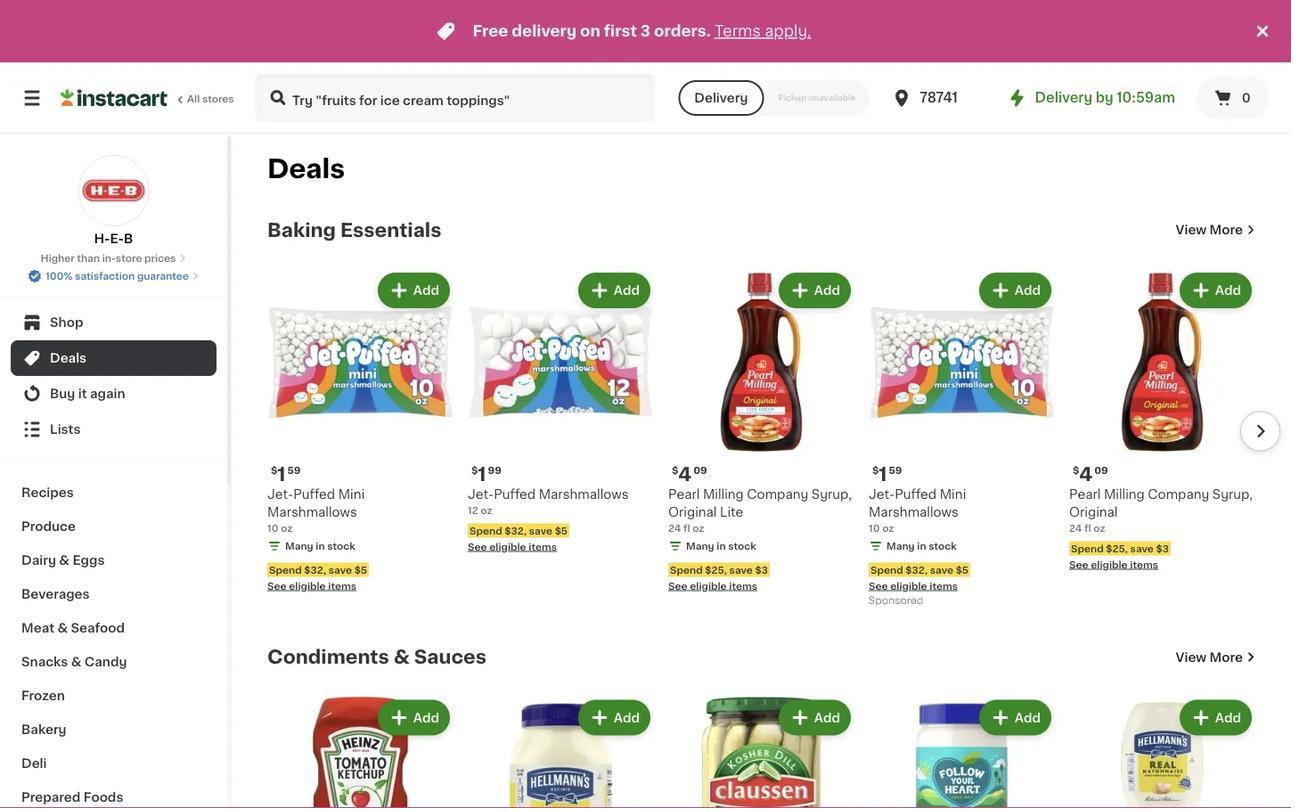 Task type: locate. For each thing, give the bounding box(es) containing it.
1 $ from the left
[[271, 466, 278, 476]]

1 jet-puffed mini marshmallows 10 oz from the left
[[267, 488, 365, 533]]

spend $32, save $5 see eligible items up the condiments
[[267, 565, 367, 591]]

pearl for lite
[[669, 488, 700, 501]]

by
[[1096, 91, 1114, 104]]

save
[[529, 526, 553, 536], [1131, 544, 1154, 554], [329, 565, 352, 575], [730, 565, 753, 575], [930, 565, 954, 575]]

0 vertical spatial $3
[[1157, 544, 1170, 554]]

0 horizontal spatial jet-
[[267, 488, 293, 501]]

1 horizontal spatial many
[[686, 542, 715, 551]]

$ 4 09
[[672, 465, 708, 484], [1073, 465, 1109, 484]]

0 horizontal spatial in
[[316, 542, 325, 551]]

1 vertical spatial $25,
[[705, 565, 727, 575]]

$ 4 09 up 'pearl milling company syrup, original 24 fl oz'
[[1073, 465, 1109, 484]]

1 horizontal spatial 1
[[478, 465, 486, 484]]

1 milling from the left
[[703, 488, 744, 501]]

oz inside 'pearl milling company syrup, original lite 24 fl oz'
[[693, 524, 705, 533]]

78741
[[920, 91, 958, 104]]

1 vertical spatial view more link
[[1176, 648, 1256, 666]]

1 horizontal spatial spend $32, save $5 see eligible items
[[468, 526, 568, 552]]

0 horizontal spatial 09
[[694, 466, 708, 476]]

all stores
[[187, 94, 234, 104]]

1 horizontal spatial many in stock
[[686, 542, 757, 551]]

many in stock
[[285, 542, 356, 551], [686, 542, 757, 551], [887, 542, 957, 551]]

0 horizontal spatial pearl
[[669, 488, 700, 501]]

many
[[285, 542, 313, 551], [686, 542, 715, 551], [887, 542, 915, 551]]

0 vertical spatial $25,
[[1107, 544, 1128, 554]]

1 4 from the left
[[679, 465, 692, 484]]

2 horizontal spatial puffed
[[895, 488, 937, 501]]

1 horizontal spatial stock
[[728, 542, 757, 551]]

1 mini from the left
[[338, 488, 365, 501]]

0 horizontal spatial 4
[[679, 465, 692, 484]]

1 horizontal spatial original
[[1070, 506, 1118, 519]]

jet-puffed mini marshmallows 10 oz
[[267, 488, 365, 533], [869, 488, 967, 533]]

pearl inside 'pearl milling company syrup, original 24 fl oz'
[[1070, 488, 1101, 501]]

1 horizontal spatial delivery
[[1035, 91, 1093, 104]]

2 horizontal spatial stock
[[929, 542, 957, 551]]

fl inside 'pearl milling company syrup, original 24 fl oz'
[[1085, 524, 1092, 533]]

view more
[[1176, 224, 1243, 236], [1176, 651, 1243, 664]]

0 horizontal spatial many in stock
[[285, 542, 356, 551]]

syrup, inside 'pearl milling company syrup, original lite 24 fl oz'
[[812, 488, 852, 501]]

4 $ from the left
[[873, 466, 879, 476]]

0 horizontal spatial spend $25, save $3 see eligible items
[[669, 565, 768, 591]]

1 horizontal spatial 10
[[869, 524, 880, 533]]

1 horizontal spatial company
[[1148, 488, 1210, 501]]

1 vertical spatial more
[[1210, 651, 1243, 664]]

$
[[271, 466, 278, 476], [472, 466, 478, 476], [672, 466, 679, 476], [873, 466, 879, 476], [1073, 466, 1080, 476]]

1 company from the left
[[747, 488, 809, 501]]

1
[[278, 465, 286, 484], [478, 465, 486, 484], [879, 465, 887, 484]]

0 vertical spatial view
[[1176, 224, 1207, 236]]

guarantee
[[137, 271, 189, 281]]

$ inside $ 1 99
[[472, 466, 478, 476]]

eligible down lite
[[690, 581, 727, 591]]

0 horizontal spatial $ 1 59
[[271, 465, 301, 484]]

2 more from the top
[[1210, 651, 1243, 664]]

0 horizontal spatial milling
[[703, 488, 744, 501]]

spend $32, save $5 see eligible items down jet-puffed marshmallows 12 oz
[[468, 526, 568, 552]]

09 for pearl milling company syrup, original lite
[[694, 466, 708, 476]]

1 view from the top
[[1176, 224, 1207, 236]]

1 many from the left
[[285, 542, 313, 551]]

24
[[669, 524, 681, 533], [1070, 524, 1082, 533]]

buy it again link
[[11, 376, 217, 412]]

syrup,
[[812, 488, 852, 501], [1213, 488, 1253, 501]]

$5
[[555, 526, 568, 536], [354, 565, 367, 575], [956, 565, 969, 575]]

syrup, for 24
[[1213, 488, 1253, 501]]

$ 1 59
[[271, 465, 301, 484], [873, 465, 902, 484]]

24 inside 'pearl milling company syrup, original 24 fl oz'
[[1070, 524, 1082, 533]]

1 pearl from the left
[[669, 488, 700, 501]]

2 $ from the left
[[472, 466, 478, 476]]

view more link
[[1176, 221, 1256, 239], [1176, 648, 1256, 666]]

spend $32, save $5 see eligible items
[[468, 526, 568, 552], [267, 565, 367, 591], [869, 565, 969, 591]]

Search field
[[257, 75, 654, 121]]

produce link
[[11, 510, 217, 544]]

2 jet- from the left
[[468, 488, 494, 501]]

oz inside jet-puffed marshmallows 12 oz
[[481, 506, 492, 516]]

0 horizontal spatial company
[[747, 488, 809, 501]]

company inside 'pearl milling company syrup, original lite 24 fl oz'
[[747, 488, 809, 501]]

09 up 'pearl milling company syrup, original lite 24 fl oz'
[[694, 466, 708, 476]]

delivery left by
[[1035, 91, 1093, 104]]

0 horizontal spatial $ 4 09
[[672, 465, 708, 484]]

$32, up sponsored badge image
[[906, 565, 928, 575]]

0 horizontal spatial many
[[285, 542, 313, 551]]

0 horizontal spatial $5
[[354, 565, 367, 575]]

1 horizontal spatial marshmallows
[[539, 488, 629, 501]]

seafood
[[71, 622, 125, 635]]

3 in from the left
[[918, 542, 927, 551]]

original inside 'pearl milling company syrup, original 24 fl oz'
[[1070, 506, 1118, 519]]

0 horizontal spatial jet-puffed mini marshmallows 10 oz
[[267, 488, 365, 533]]

1 vertical spatial view more
[[1176, 651, 1243, 664]]

$25, for pearl milling company syrup, original lite
[[705, 565, 727, 575]]

09 for pearl milling company syrup, original
[[1095, 466, 1109, 476]]

1 horizontal spatial $5
[[555, 526, 568, 536]]

original inside 'pearl milling company syrup, original lite 24 fl oz'
[[669, 506, 717, 519]]

2 puffed from the left
[[494, 488, 536, 501]]

2 view more from the top
[[1176, 651, 1243, 664]]

instacart logo image
[[61, 87, 168, 109]]

$32, down jet-puffed marshmallows 12 oz
[[505, 526, 527, 536]]

spend $25, save $3 see eligible items down lite
[[669, 565, 768, 591]]

deals up baking
[[267, 156, 345, 182]]

2 1 from the left
[[478, 465, 486, 484]]

& left candy at the left bottom of the page
[[71, 656, 81, 669]]

0 horizontal spatial 1
[[278, 465, 286, 484]]

$3 down 'pearl milling company syrup, original 24 fl oz'
[[1157, 544, 1170, 554]]

pearl inside 'pearl milling company syrup, original lite 24 fl oz'
[[669, 488, 700, 501]]

see
[[468, 542, 487, 552], [1070, 560, 1089, 570], [267, 581, 287, 591], [669, 581, 688, 591], [869, 581, 888, 591]]

lists link
[[11, 412, 217, 447]]

1 horizontal spatial in
[[717, 542, 726, 551]]

puffed
[[293, 488, 335, 501], [494, 488, 536, 501], [895, 488, 937, 501]]

0 horizontal spatial syrup,
[[812, 488, 852, 501]]

0 horizontal spatial stock
[[327, 542, 356, 551]]

1 fl from the left
[[684, 524, 691, 533]]

1 vertical spatial view
[[1176, 651, 1207, 664]]

$ 4 09 for pearl milling company syrup, original lite
[[672, 465, 708, 484]]

1 horizontal spatial $ 1 59
[[873, 465, 902, 484]]

& for meat
[[57, 622, 68, 635]]

2 horizontal spatial marshmallows
[[869, 506, 959, 519]]

None search field
[[255, 73, 655, 123]]

2 mini from the left
[[940, 488, 967, 501]]

bakery
[[21, 724, 67, 736]]

1 horizontal spatial 4
[[1080, 465, 1093, 484]]

terms
[[715, 24, 761, 39]]

on
[[580, 24, 601, 39]]

1 horizontal spatial $ 4 09
[[1073, 465, 1109, 484]]

snacks & candy
[[21, 656, 127, 669]]

1 original from the left
[[669, 506, 717, 519]]

apply.
[[765, 24, 812, 39]]

2 horizontal spatial $5
[[956, 565, 969, 575]]

2 pearl from the left
[[1070, 488, 1101, 501]]

2 horizontal spatial jet-
[[869, 488, 895, 501]]

mini
[[338, 488, 365, 501], [940, 488, 967, 501]]

company inside 'pearl milling company syrup, original 24 fl oz'
[[1148, 488, 1210, 501]]

produce
[[21, 521, 76, 533]]

spend $32, save $5 see eligible items up sponsored badge image
[[869, 565, 969, 591]]

2 jet-puffed mini marshmallows 10 oz from the left
[[869, 488, 967, 533]]

higher
[[41, 254, 75, 263]]

spend $25, save $3 see eligible items down 'pearl milling company syrup, original 24 fl oz'
[[1070, 544, 1170, 570]]

1 $ 1 59 from the left
[[271, 465, 301, 484]]

sauces
[[414, 648, 487, 667]]

eligible up sponsored badge image
[[891, 581, 928, 591]]

marshmallows
[[539, 488, 629, 501], [267, 506, 357, 519], [869, 506, 959, 519]]

higher than in-store prices link
[[41, 251, 187, 266]]

4
[[679, 465, 692, 484], [1080, 465, 1093, 484]]

1 horizontal spatial syrup,
[[1213, 488, 1253, 501]]

2 fl from the left
[[1085, 524, 1092, 533]]

1 syrup, from the left
[[812, 488, 852, 501]]

fl
[[684, 524, 691, 533], [1085, 524, 1092, 533]]

2 horizontal spatial in
[[918, 542, 927, 551]]

buy
[[50, 388, 75, 400]]

baking essentials link
[[267, 219, 442, 241]]

2 $ 1 59 from the left
[[873, 465, 902, 484]]

deals down shop
[[50, 352, 87, 365]]

1 view more link from the top
[[1176, 221, 1256, 239]]

0 horizontal spatial mini
[[338, 488, 365, 501]]

0 horizontal spatial puffed
[[293, 488, 335, 501]]

fl inside 'pearl milling company syrup, original lite 24 fl oz'
[[684, 524, 691, 533]]

spend
[[470, 526, 502, 536], [1071, 544, 1104, 554], [269, 565, 302, 575], [670, 565, 703, 575], [871, 565, 904, 575]]

0 horizontal spatial 24
[[669, 524, 681, 533]]

& right meat
[[57, 622, 68, 635]]

sponsored badge image
[[869, 596, 923, 607]]

4 up 'pearl milling company syrup, original lite 24 fl oz'
[[679, 465, 692, 484]]

1 more from the top
[[1210, 224, 1243, 236]]

1 jet- from the left
[[267, 488, 293, 501]]

0 vertical spatial view more
[[1176, 224, 1243, 236]]

stock
[[327, 542, 356, 551], [728, 542, 757, 551], [929, 542, 957, 551]]

beverages
[[21, 588, 90, 601]]

100% satisfaction guarantee button
[[28, 266, 200, 283]]

add
[[413, 284, 439, 297], [614, 284, 640, 297], [815, 284, 841, 297], [1015, 284, 1041, 297], [1216, 284, 1242, 297], [413, 712, 439, 724], [614, 712, 640, 724], [815, 712, 841, 724], [1015, 712, 1041, 724], [1216, 712, 1242, 724]]

1 horizontal spatial milling
[[1104, 488, 1145, 501]]

0 horizontal spatial $3
[[756, 565, 768, 575]]

& left "sauces"
[[394, 648, 410, 667]]

0 button
[[1197, 77, 1270, 119]]

2 original from the left
[[1070, 506, 1118, 519]]

1 24 from the left
[[669, 524, 681, 533]]

1 horizontal spatial jet-puffed mini marshmallows 10 oz
[[869, 488, 967, 533]]

2 horizontal spatial many
[[887, 542, 915, 551]]

oz
[[481, 506, 492, 516], [281, 524, 293, 533], [693, 524, 705, 533], [883, 524, 894, 533], [1094, 524, 1106, 533]]

milling inside 'pearl milling company syrup, original 24 fl oz'
[[1104, 488, 1145, 501]]

100%
[[46, 271, 73, 281]]

0 horizontal spatial spend $32, save $5 see eligible items
[[267, 565, 367, 591]]

1 horizontal spatial spend $25, save $3 see eligible items
[[1070, 544, 1170, 570]]

1 horizontal spatial $32,
[[505, 526, 527, 536]]

view more for condiments & sauces
[[1176, 651, 1243, 664]]

& for dairy
[[59, 554, 70, 567]]

$3 for pearl milling company syrup, original lite
[[756, 565, 768, 575]]

$32,
[[505, 526, 527, 536], [304, 565, 326, 575], [906, 565, 928, 575]]

delivery for delivery by 10:59am
[[1035, 91, 1093, 104]]

milling
[[703, 488, 744, 501], [1104, 488, 1145, 501]]

add button
[[380, 275, 448, 307], [580, 275, 649, 307], [781, 275, 849, 307], [981, 275, 1050, 307], [1182, 275, 1251, 307], [380, 702, 448, 734], [580, 702, 649, 734], [781, 702, 849, 734], [981, 702, 1050, 734], [1182, 702, 1251, 734]]

24 inside 'pearl milling company syrup, original lite 24 fl oz'
[[669, 524, 681, 533]]

terms apply. link
[[715, 24, 812, 39]]

milling for 24
[[1104, 488, 1145, 501]]

1 horizontal spatial pearl
[[1070, 488, 1101, 501]]

09
[[694, 466, 708, 476], [1095, 466, 1109, 476]]

2 horizontal spatial 1
[[879, 465, 887, 484]]

1 horizontal spatial $25,
[[1107, 544, 1128, 554]]

0 horizontal spatial original
[[669, 506, 717, 519]]

pearl milling company syrup, original lite 24 fl oz
[[669, 488, 852, 533]]

0 horizontal spatial $25,
[[705, 565, 727, 575]]

$32, up the condiments
[[304, 565, 326, 575]]

milling inside 'pearl milling company syrup, original lite 24 fl oz'
[[703, 488, 744, 501]]

$3 down 'pearl milling company syrup, original lite 24 fl oz'
[[756, 565, 768, 575]]

$25, down 'pearl milling company syrup, original 24 fl oz'
[[1107, 544, 1128, 554]]

09 up 'pearl milling company syrup, original 24 fl oz'
[[1095, 466, 1109, 476]]

essentials
[[340, 221, 442, 239]]

1 horizontal spatial mini
[[940, 488, 967, 501]]

2 24 from the left
[[1070, 524, 1082, 533]]

jet-
[[267, 488, 293, 501], [468, 488, 494, 501], [869, 488, 895, 501]]

1 horizontal spatial 09
[[1095, 466, 1109, 476]]

service type group
[[679, 80, 870, 116]]

0 horizontal spatial delivery
[[695, 92, 748, 104]]

beverages link
[[11, 578, 217, 611]]

2 company from the left
[[1148, 488, 1210, 501]]

syrup, inside 'pearl milling company syrup, original 24 fl oz'
[[1213, 488, 1253, 501]]

1 horizontal spatial puffed
[[494, 488, 536, 501]]

0 horizontal spatial deals
[[50, 352, 87, 365]]

$3 for pearl milling company syrup, original
[[1157, 544, 1170, 554]]

2 09 from the left
[[1095, 466, 1109, 476]]

2 10 from the left
[[869, 524, 880, 533]]

company
[[747, 488, 809, 501], [1148, 488, 1210, 501]]

product group
[[267, 269, 454, 593], [468, 269, 654, 554], [669, 269, 855, 593], [869, 269, 1055, 611], [1070, 269, 1256, 572], [267, 697, 454, 808], [468, 697, 654, 808], [669, 697, 855, 808], [869, 697, 1055, 808], [1070, 697, 1256, 808]]

1 horizontal spatial jet-
[[468, 488, 494, 501]]

$ 4 09 up 'pearl milling company syrup, original lite 24 fl oz'
[[672, 465, 708, 484]]

view more link for condiments & sauces
[[1176, 648, 1256, 666]]

1 $ 4 09 from the left
[[672, 465, 708, 484]]

1 horizontal spatial fl
[[1085, 524, 1092, 533]]

0 horizontal spatial 59
[[288, 466, 301, 476]]

1 horizontal spatial deals
[[267, 156, 345, 182]]

4 up 'pearl milling company syrup, original 24 fl oz'
[[1080, 465, 1093, 484]]

view for baking essentials
[[1176, 224, 1207, 236]]

prepared
[[21, 792, 81, 804]]

2 4 from the left
[[1080, 465, 1093, 484]]

& left eggs
[[59, 554, 70, 567]]

eligible down jet-puffed marshmallows 12 oz
[[490, 542, 526, 552]]

snacks & candy link
[[11, 645, 217, 679]]

1 horizontal spatial 24
[[1070, 524, 1082, 533]]

pearl for 24
[[1070, 488, 1101, 501]]

condiments & sauces
[[267, 648, 487, 667]]

2 many in stock from the left
[[686, 542, 757, 551]]

0 vertical spatial more
[[1210, 224, 1243, 236]]

1 09 from the left
[[694, 466, 708, 476]]

condiments
[[267, 648, 389, 667]]

1 vertical spatial $3
[[756, 565, 768, 575]]

0 horizontal spatial 10
[[267, 524, 279, 533]]

1 view more from the top
[[1176, 224, 1243, 236]]

2 view from the top
[[1176, 651, 1207, 664]]

2 $ 4 09 from the left
[[1073, 465, 1109, 484]]

$25, down lite
[[705, 565, 727, 575]]

0 vertical spatial view more link
[[1176, 221, 1256, 239]]

items
[[529, 542, 557, 552], [1131, 560, 1159, 570], [328, 581, 357, 591], [729, 581, 758, 591], [930, 581, 958, 591]]

& for snacks
[[71, 656, 81, 669]]

delivery
[[1035, 91, 1093, 104], [695, 92, 748, 104]]

0 horizontal spatial fl
[[684, 524, 691, 533]]

delivery down terms
[[695, 92, 748, 104]]

delivery inside button
[[695, 92, 748, 104]]

2 syrup, from the left
[[1213, 488, 1253, 501]]

1 horizontal spatial 59
[[889, 466, 902, 476]]

spend $25, save $3 see eligible items for pearl milling company syrup, original lite
[[669, 565, 768, 591]]

0 horizontal spatial $32,
[[304, 565, 326, 575]]

milling for lite
[[703, 488, 744, 501]]

2 horizontal spatial many in stock
[[887, 542, 957, 551]]

2 milling from the left
[[1104, 488, 1145, 501]]

1 puffed from the left
[[293, 488, 335, 501]]

3 $ from the left
[[672, 466, 679, 476]]

2 view more link from the top
[[1176, 648, 1256, 666]]

1 many in stock from the left
[[285, 542, 356, 551]]

&
[[59, 554, 70, 567], [57, 622, 68, 635], [394, 648, 410, 667], [71, 656, 81, 669]]

1 horizontal spatial $3
[[1157, 544, 1170, 554]]

h-e-b logo image
[[78, 155, 149, 226]]



Task type: describe. For each thing, give the bounding box(es) containing it.
jet- inside jet-puffed marshmallows 12 oz
[[468, 488, 494, 501]]

store
[[116, 254, 142, 263]]

original for 24
[[1070, 506, 1118, 519]]

3 many in stock from the left
[[887, 542, 957, 551]]

2 horizontal spatial spend $32, save $5 see eligible items
[[869, 565, 969, 591]]

2 horizontal spatial $32,
[[906, 565, 928, 575]]

delivery button
[[679, 80, 764, 116]]

condiments & sauces link
[[267, 647, 487, 668]]

company for 24
[[1148, 488, 1210, 501]]

meat
[[21, 622, 54, 635]]

deals link
[[11, 341, 217, 376]]

jet-puffed marshmallows 12 oz
[[468, 488, 629, 516]]

delivery for delivery
[[695, 92, 748, 104]]

oz inside 'pearl milling company syrup, original 24 fl oz'
[[1094, 524, 1106, 533]]

h-
[[94, 233, 110, 245]]

item carousel region
[[242, 262, 1281, 618]]

free
[[473, 24, 508, 39]]

it
[[78, 388, 87, 400]]

78741 button
[[892, 73, 999, 123]]

than
[[77, 254, 100, 263]]

10:59am
[[1117, 91, 1176, 104]]

spend $25, save $3 see eligible items for pearl milling company syrup, original
[[1070, 544, 1170, 570]]

2 in from the left
[[717, 542, 726, 551]]

shop link
[[11, 305, 217, 341]]

meat & seafood
[[21, 622, 125, 635]]

4 for pearl milling company syrup, original
[[1080, 465, 1093, 484]]

2 stock from the left
[[728, 542, 757, 551]]

delivery by 10:59am link
[[1007, 87, 1176, 109]]

frozen
[[21, 690, 65, 702]]

1 vertical spatial deals
[[50, 352, 87, 365]]

again
[[90, 388, 125, 400]]

frozen link
[[11, 679, 217, 713]]

limited time offer region
[[0, 0, 1252, 62]]

$ 1 99
[[472, 465, 502, 484]]

eggs
[[73, 554, 105, 567]]

all stores link
[[61, 73, 235, 123]]

view more link for baking essentials
[[1176, 221, 1256, 239]]

pearl milling company syrup, original 24 fl oz
[[1070, 488, 1253, 533]]

1 59 from the left
[[288, 466, 301, 476]]

meat & seafood link
[[11, 611, 217, 645]]

recipes link
[[11, 476, 217, 510]]

2 59 from the left
[[889, 466, 902, 476]]

h-e-b
[[94, 233, 133, 245]]

dairy
[[21, 554, 56, 567]]

shop
[[50, 316, 83, 329]]

puffed inside jet-puffed marshmallows 12 oz
[[494, 488, 536, 501]]

0 vertical spatial deals
[[267, 156, 345, 182]]

marshmallows inside jet-puffed marshmallows 12 oz
[[539, 488, 629, 501]]

99
[[488, 466, 502, 476]]

dairy & eggs link
[[11, 544, 217, 578]]

lists
[[50, 423, 81, 436]]

orders.
[[654, 24, 711, 39]]

4 for pearl milling company syrup, original lite
[[679, 465, 692, 484]]

view for condiments & sauces
[[1176, 651, 1207, 664]]

prices
[[144, 254, 176, 263]]

view more for baking essentials
[[1176, 224, 1243, 236]]

5 $ from the left
[[1073, 466, 1080, 476]]

dairy & eggs
[[21, 554, 105, 567]]

first
[[604, 24, 637, 39]]

original for lite
[[669, 506, 717, 519]]

in-
[[102, 254, 116, 263]]

recipes
[[21, 487, 74, 499]]

deli
[[21, 758, 47, 770]]

delivery by 10:59am
[[1035, 91, 1176, 104]]

buy it again
[[50, 388, 125, 400]]

0 horizontal spatial marshmallows
[[267, 506, 357, 519]]

candy
[[84, 656, 127, 669]]

e-
[[110, 233, 124, 245]]

1 10 from the left
[[267, 524, 279, 533]]

all
[[187, 94, 200, 104]]

deli link
[[11, 747, 217, 781]]

more for condiments & sauces
[[1210, 651, 1243, 664]]

12
[[468, 506, 478, 516]]

3 many from the left
[[887, 542, 915, 551]]

foods
[[84, 792, 123, 804]]

1 1 from the left
[[278, 465, 286, 484]]

3 1 from the left
[[879, 465, 887, 484]]

$ 4 09 for pearl milling company syrup, original
[[1073, 465, 1109, 484]]

bakery link
[[11, 713, 217, 747]]

3 puffed from the left
[[895, 488, 937, 501]]

prepared foods link
[[11, 781, 217, 808]]

company for lite
[[747, 488, 809, 501]]

0
[[1242, 92, 1251, 104]]

baking
[[267, 221, 336, 239]]

eligible up the condiments
[[289, 581, 326, 591]]

100% satisfaction guarantee
[[46, 271, 189, 281]]

baking essentials
[[267, 221, 442, 239]]

syrup, for lite
[[812, 488, 852, 501]]

satisfaction
[[75, 271, 135, 281]]

free delivery on first 3 orders. terms apply.
[[473, 24, 812, 39]]

1 stock from the left
[[327, 542, 356, 551]]

h-e-b link
[[78, 155, 149, 248]]

3 stock from the left
[[929, 542, 957, 551]]

snacks
[[21, 656, 68, 669]]

& for condiments
[[394, 648, 410, 667]]

lite
[[720, 506, 744, 519]]

1 in from the left
[[316, 542, 325, 551]]

more for baking essentials
[[1210, 224, 1243, 236]]

prepared foods
[[21, 792, 123, 804]]

eligible down 'pearl milling company syrup, original 24 fl oz'
[[1091, 560, 1128, 570]]

higher than in-store prices
[[41, 254, 176, 263]]

3
[[641, 24, 651, 39]]

$25, for pearl milling company syrup, original
[[1107, 544, 1128, 554]]

b
[[124, 233, 133, 245]]

delivery
[[512, 24, 577, 39]]

3 jet- from the left
[[869, 488, 895, 501]]

2 many from the left
[[686, 542, 715, 551]]

stores
[[202, 94, 234, 104]]



Task type: vqa. For each thing, say whether or not it's contained in the screenshot.
Beans & Peas
no



